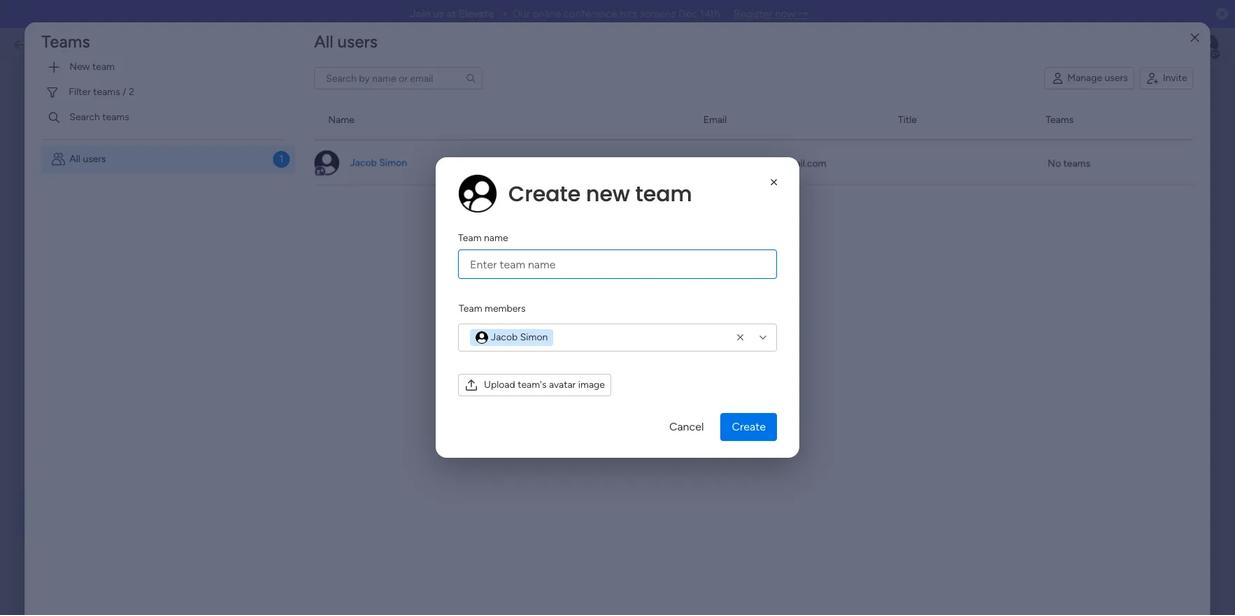 Task type: describe. For each thing, give the bounding box(es) containing it.
and down folders
[[535, 410, 552, 422]]

more inside administration learn more
[[53, 118, 77, 130]]

you
[[260, 474, 277, 486]]

0 vertical spatial all users
[[314, 31, 378, 52]]

us
[[433, 8, 444, 20]]

account inside there are no folders in the account in order to copy boards and dashboards you must move them into a folder first. please note, only main boards and dashboards can be copied over
[[594, 379, 635, 392]]

0 vertical spatial teams
[[41, 31, 90, 52]]

simonjacob477@gmail.com
[[705, 157, 827, 169]]

content
[[328, 146, 362, 158]]

same
[[411, 474, 434, 486]]

conference
[[564, 8, 618, 20]]

teams for search teams
[[102, 111, 129, 123]]

to?
[[488, 442, 506, 458]]

main inside there are no folders in the account in order to copy boards and dashboards you must move them into a folder first. please note, only main boards and dashboards can be copied over
[[480, 410, 501, 422]]

0 vertical spatial can
[[651, 146, 667, 158]]

content directory (view and export all content in your account) image
[[24, 404, 41, 421]]

folder
[[672, 395, 698, 407]]

general
[[52, 158, 96, 174]]

with
[[372, 474, 391, 486]]

admin
[[342, 474, 370, 486]]

0 vertical spatial move
[[284, 146, 308, 158]]

✨
[[497, 8, 510, 20]]

boards up 'only'
[[446, 395, 476, 407]]

both
[[472, 474, 493, 486]]

administration
[[24, 87, 164, 113]]

them
[[620, 395, 643, 407]]

a inside there are no folders in the account in order to copy boards and dashboards you must move them into a folder first. please note, only main boards and dashboards can be copied over
[[665, 395, 670, 407]]

cross account copier
[[232, 93, 400, 115]]

new
[[69, 61, 90, 73]]

simon inside row
[[379, 156, 407, 168]]

first.
[[701, 395, 720, 407]]

email
[[436, 474, 460, 486]]

0 vertical spatial main
[[523, 146, 544, 158]]

tidy up (tidy boards and retire items that you don't use) image
[[24, 374, 41, 390]]

screens
[[640, 8, 676, 20]]

our
[[513, 8, 530, 20]]

there are no folders in the account in order to copy boards and dashboards you must move them into a folder first. please note, only main boards and dashboards can be copied over
[[374, 379, 720, 422]]

Team name text field
[[458, 250, 777, 279]]

teams inside row
[[1046, 114, 1074, 126]]

email
[[704, 114, 727, 126]]

1 vertical spatial in
[[462, 474, 470, 486]]

team for team name
[[458, 232, 482, 244]]

dashboards down no
[[497, 395, 548, 407]]

are
[[491, 379, 506, 392]]

accounts
[[495, 474, 536, 486]]

order
[[385, 395, 408, 407]]

cancel button
[[658, 413, 715, 441]]

no
[[509, 379, 522, 392]]

note,
[[434, 410, 456, 422]]

permissions (manage permissions for account roles) image
[[24, 466, 41, 483]]

14th
[[700, 8, 721, 20]]

learn more
[[260, 146, 740, 173]]

only
[[500, 146, 521, 158]]

account up the need
[[284, 442, 330, 458]]

move inside there are no folders in the account in order to copy boards and dashboards you must move them into a folder first. please note, only main boards and dashboards can be copied over
[[594, 395, 618, 407]]

row containing name
[[314, 101, 1194, 140]]

at
[[446, 8, 456, 20]]

you inside there are no folders in the account in order to copy boards and dashboards you must move them into a folder first. please note, only main boards and dashboards can be copied over
[[551, 395, 567, 407]]

jacob simon inside jacob simon link
[[350, 156, 407, 168]]

upload
[[484, 379, 515, 391]]

dec
[[679, 8, 697, 20]]

2 vertical spatial be
[[315, 474, 326, 486]]

over
[[671, 410, 691, 422]]

first, move the content you want to copy into a folder. only main boards and dashboards can be copied.
[[260, 146, 715, 158]]

in
[[374, 395, 382, 407]]

back to workspace image
[[13, 38, 27, 52]]

Search by name or email search field
[[314, 67, 482, 90]]

create new team dialog
[[0, 0, 1235, 616]]

close image
[[1191, 33, 1200, 43]]

row containing jacob simon
[[314, 140, 1194, 185]]

register
[[734, 8, 773, 20]]

another
[[394, 117, 433, 130]]

jacob simon link
[[348, 156, 409, 170]]

copy inside there are no folders in the account in order to copy boards and dashboards you must move them into a folder first. please note, only main boards and dashboards can be copied over
[[422, 395, 444, 407]]

no
[[1048, 157, 1061, 169]]

new
[[586, 179, 630, 209]]

folders
[[525, 379, 560, 392]]

1
[[279, 153, 283, 165]]

1 horizontal spatial learn more link
[[260, 146, 740, 173]]

the right with
[[394, 474, 408, 486]]

register now →
[[734, 8, 809, 20]]

an
[[329, 474, 339, 486]]

upload team's avatar image
[[484, 379, 605, 391]]

you need to be an admin with the same email in both accounts
[[260, 474, 536, 486]]

new team
[[69, 61, 115, 73]]

search teams button
[[41, 106, 286, 129]]

register now → link
[[734, 8, 809, 20]]

create new team document
[[436, 157, 800, 458]]

customization (customize board design, features, and profile) image
[[24, 189, 41, 206]]

to down copier
[[381, 117, 392, 130]]

copied.
[[683, 146, 715, 158]]

2. which account should we copy the boards to?
[[232, 442, 506, 458]]

with margin right image for new team
[[47, 60, 61, 74]]

can inside there are no folders in the account in order to copy boards and dashboards you must move them into a folder first. please note, only main boards and dashboards can be copied over
[[607, 410, 623, 422]]

1 horizontal spatial users
[[338, 31, 378, 52]]

simon inside 'create new team' document
[[520, 332, 548, 343]]

general button
[[14, 153, 176, 180]]

security (control your security settings, audit log, compliance and login settings) image
[[24, 250, 41, 267]]

jacob simon image
[[1196, 34, 1219, 56]]

more inside learn more
[[260, 161, 283, 173]]

first,
[[260, 146, 282, 158]]

now
[[775, 8, 796, 20]]

2.
[[232, 442, 242, 458]]

jacob simon image
[[314, 150, 340, 175]]

create button
[[721, 413, 777, 441]]

there
[[459, 379, 488, 392]]

in inside there are no folders in the account in order to copy boards and dashboards you must move them into a folder first. please note, only main boards and dashboards can be copied over
[[562, 379, 571, 392]]



Task type: vqa. For each thing, say whether or not it's contained in the screenshot.
Search for items in the recycle bin 'search box'
no



Task type: locate. For each thing, give the bounding box(es) containing it.
0 vertical spatial jacob simon
[[350, 156, 407, 168]]

learn inside administration learn more
[[24, 118, 50, 130]]

0 horizontal spatial can
[[607, 410, 623, 422]]

be
[[669, 146, 680, 158], [625, 410, 637, 422], [315, 474, 326, 486]]

you
[[365, 146, 381, 158], [551, 395, 567, 407]]

boards
[[262, 117, 296, 130], [547, 146, 577, 158], [446, 395, 476, 407], [503, 410, 533, 422], [446, 442, 485, 458]]

api (setup and view your account api token) image
[[24, 281, 41, 298]]

None search field
[[232, 217, 425, 239]]

1 horizontal spatial jacob
[[491, 332, 518, 343]]

learn left search
[[24, 118, 50, 130]]

1 vertical spatial create
[[732, 420, 766, 434]]

copy
[[419, 146, 441, 158], [422, 395, 444, 407], [393, 442, 421, 458]]

1 vertical spatial team
[[636, 179, 692, 209]]

learn more link
[[24, 116, 176, 132], [260, 146, 740, 173]]

search image
[[465, 73, 477, 84]]

team
[[92, 61, 115, 73], [636, 179, 692, 209]]

0 horizontal spatial create
[[509, 179, 581, 209]]

users right manage
[[1105, 72, 1128, 84]]

name
[[328, 114, 355, 126]]

simon down another
[[379, 156, 407, 168]]

apps (manage all apps installed in the account) image
[[24, 435, 41, 452]]

the up same
[[425, 442, 443, 458]]

1 horizontal spatial move
[[594, 395, 618, 407]]

boards down no
[[503, 410, 533, 422]]

account
[[281, 93, 347, 115], [436, 117, 477, 130], [594, 379, 635, 392], [284, 442, 330, 458]]

1 vertical spatial be
[[625, 410, 637, 422]]

1 vertical spatial can
[[607, 410, 623, 422]]

1 vertical spatial teams
[[1046, 114, 1074, 126]]

create
[[509, 179, 581, 209], [732, 420, 766, 434]]

with margin right image left search
[[47, 111, 61, 125]]

teams up new
[[41, 31, 90, 52]]

manage users button
[[1045, 67, 1135, 90]]

1 vertical spatial jacob
[[491, 332, 518, 343]]

1 vertical spatial main
[[480, 410, 501, 422]]

online
[[533, 8, 561, 20]]

be inside there are no folders in the account in order to copy boards and dashboards you must move them into a folder first. please note, only main boards and dashboards can be copied over
[[625, 410, 637, 422]]

1 horizontal spatial be
[[625, 410, 637, 422]]

1 horizontal spatial more
[[260, 161, 283, 173]]

a
[[463, 146, 468, 158], [665, 395, 670, 407]]

row
[[314, 101, 1194, 140], [314, 140, 1194, 185]]

into up copied
[[645, 395, 663, 407]]

team name
[[458, 232, 508, 244]]

jacob simon
[[350, 156, 407, 168], [491, 332, 548, 343]]

None text field
[[511, 524, 666, 546]]

1 with margin right image from the top
[[47, 60, 61, 74]]

search
[[69, 111, 100, 123]]

title
[[898, 114, 917, 126]]

copied
[[639, 410, 669, 422]]

you left want
[[365, 146, 381, 158]]

1 horizontal spatial team
[[636, 179, 692, 209]]

2 horizontal spatial be
[[669, 146, 680, 158]]

cross account copier (copy boards and dashboards to another account) image
[[24, 506, 41, 523]]

and up create new team
[[579, 146, 595, 158]]

jacob simon element
[[470, 329, 554, 346]]

1 horizontal spatial teams
[[1046, 114, 1074, 126]]

boards left to?
[[446, 442, 485, 458]]

upload team's avatar image button
[[458, 374, 611, 397]]

with margin right image inside new team button
[[47, 60, 61, 74]]

1 vertical spatial learn
[[716, 146, 740, 158]]

move down image
[[594, 395, 618, 407]]

0 horizontal spatial users
[[83, 153, 106, 165]]

the
[[311, 146, 325, 158], [574, 379, 591, 392], [425, 442, 443, 458], [394, 474, 408, 486]]

1 vertical spatial into
[[645, 395, 663, 407]]

0 horizontal spatial main
[[480, 410, 501, 422]]

1 horizontal spatial main
[[523, 146, 544, 158]]

0 vertical spatial learn more link
[[24, 116, 176, 132]]

with margin right image inside search teams button
[[47, 111, 61, 125]]

to right want
[[407, 146, 417, 158]]

1 horizontal spatial you
[[551, 395, 567, 407]]

0 horizontal spatial move
[[284, 146, 308, 158]]

team for team members
[[459, 303, 482, 315]]

1 horizontal spatial jacob simon
[[491, 332, 548, 343]]

members
[[485, 303, 526, 315]]

create right cancel
[[732, 420, 766, 434]]

1 horizontal spatial all
[[314, 31, 333, 52]]

close image
[[767, 176, 781, 190]]

None search field
[[314, 67, 482, 90]]

2 vertical spatial copy
[[393, 442, 421, 458]]

with margin right image for search teams
[[47, 111, 61, 125]]

0 vertical spatial copy
[[419, 146, 441, 158]]

move
[[284, 146, 308, 158], [594, 395, 618, 407]]

copy boards and dashboards to another account
[[232, 117, 477, 130]]

learn inside learn more
[[716, 146, 740, 158]]

be left an
[[315, 474, 326, 486]]

2 horizontal spatial users
[[1105, 72, 1128, 84]]

Search for a folder search field
[[232, 217, 425, 239]]

team members
[[459, 303, 526, 315]]

1 vertical spatial teams
[[1064, 157, 1091, 169]]

learn more link up the team avatar
[[260, 146, 740, 173]]

0 horizontal spatial learn
[[24, 118, 50, 130]]

the left the content on the left of page
[[311, 146, 325, 158]]

dashboards down the must
[[554, 410, 605, 422]]

0 vertical spatial in
[[562, 379, 571, 392]]

teams inside button
[[102, 111, 129, 123]]

0 vertical spatial users
[[338, 31, 378, 52]]

name
[[484, 232, 508, 244]]

0 horizontal spatial jacob
[[350, 156, 377, 168]]

dashboards up new
[[598, 146, 649, 158]]

into
[[443, 146, 460, 158], [645, 395, 663, 407]]

all users
[[314, 31, 378, 52], [69, 153, 106, 165]]

to up please on the left bottom of page
[[410, 395, 420, 407]]

jacob simon inside jacob simon element
[[491, 332, 548, 343]]

2 with margin right image from the top
[[47, 111, 61, 125]]

jacob left want
[[350, 156, 377, 168]]

copy right we
[[393, 442, 421, 458]]

hits
[[620, 8, 637, 20]]

administration learn more
[[24, 87, 164, 130]]

jacob simon down members
[[491, 332, 548, 343]]

team inside button
[[92, 61, 115, 73]]

avatar
[[549, 379, 576, 391]]

all users down search
[[69, 153, 106, 165]]

0 horizontal spatial a
[[463, 146, 468, 158]]

copy up note, at left bottom
[[422, 395, 444, 407]]

team right new
[[92, 61, 115, 73]]

1 horizontal spatial learn
[[716, 146, 740, 158]]

teams right search
[[102, 111, 129, 123]]

in left both
[[462, 474, 470, 486]]

main right only
[[523, 146, 544, 158]]

users down search teams
[[83, 153, 106, 165]]

should
[[333, 442, 371, 458]]

1 horizontal spatial in
[[562, 379, 571, 392]]

team down 'copied.'
[[636, 179, 692, 209]]

main right 'only'
[[480, 410, 501, 422]]

users inside button
[[1105, 72, 1128, 84]]

copy
[[232, 117, 259, 130]]

need
[[279, 474, 301, 486]]

in up the must
[[562, 379, 571, 392]]

more
[[53, 118, 77, 130], [260, 161, 283, 173]]

1 vertical spatial learn more link
[[260, 146, 740, 173]]

0 horizontal spatial all users
[[69, 153, 106, 165]]

only
[[459, 410, 477, 422]]

we
[[374, 442, 390, 458]]

teams
[[41, 31, 90, 52], [1046, 114, 1074, 126]]

0 horizontal spatial you
[[365, 146, 381, 158]]

0 horizontal spatial more
[[53, 118, 77, 130]]

into left folder.
[[443, 146, 460, 158]]

0 horizontal spatial team
[[92, 61, 115, 73]]

more down first,
[[260, 161, 283, 173]]

0 vertical spatial more
[[53, 118, 77, 130]]

folder image image
[[520, 262, 574, 363]]

team inside document
[[636, 179, 692, 209]]

row up 'simonjacob477@gmail.com'
[[314, 101, 1194, 140]]

can down the "them"
[[607, 410, 623, 422]]

join
[[410, 8, 431, 20]]

0 horizontal spatial simon
[[379, 156, 407, 168]]

you down avatar
[[551, 395, 567, 407]]

1 vertical spatial you
[[551, 395, 567, 407]]

jacob down members
[[491, 332, 518, 343]]

elevate
[[459, 8, 494, 20]]

1 vertical spatial all
[[69, 153, 80, 165]]

invite button
[[1140, 67, 1194, 90]]

0 vertical spatial all
[[314, 31, 333, 52]]

1 vertical spatial users
[[1105, 72, 1128, 84]]

search image
[[408, 223, 419, 234]]

can left 'copied.'
[[651, 146, 667, 158]]

all
[[314, 31, 333, 52], [69, 153, 80, 165]]

team left members
[[459, 303, 482, 315]]

1 vertical spatial move
[[594, 395, 618, 407]]

1 horizontal spatial teams
[[1064, 157, 1091, 169]]

must
[[569, 395, 591, 407]]

0 vertical spatial into
[[443, 146, 460, 158]]

0 vertical spatial learn
[[24, 118, 50, 130]]

dashboards up the content on the left of page
[[320, 117, 378, 130]]

teams for no teams
[[1064, 157, 1091, 169]]

learn right 'copied.'
[[716, 146, 740, 158]]

all users up search by name or email search box
[[314, 31, 378, 52]]

0 horizontal spatial teams
[[41, 31, 90, 52]]

usage stats (view user activity, storage capacity, and integrations) image
[[24, 343, 41, 360]]

manage users
[[1068, 72, 1128, 84]]

search teams
[[69, 111, 129, 123]]

0 horizontal spatial into
[[443, 146, 460, 158]]

boards right only
[[547, 146, 577, 158]]

create new team
[[509, 179, 692, 209]]

1 vertical spatial jacob simon
[[491, 332, 548, 343]]

1 vertical spatial simon
[[520, 332, 548, 343]]

0 vertical spatial simon
[[379, 156, 407, 168]]

create for create
[[732, 420, 766, 434]]

1 horizontal spatial into
[[645, 395, 663, 407]]

and
[[299, 117, 318, 130], [579, 146, 595, 158], [479, 395, 495, 407], [535, 410, 552, 422]]

boards up first,
[[262, 117, 296, 130]]

account up the "them"
[[594, 379, 635, 392]]

team avatar image
[[458, 174, 497, 213]]

1 horizontal spatial all users
[[314, 31, 378, 52]]

0 vertical spatial team
[[92, 61, 115, 73]]

jacob inside 'create new team' document
[[491, 332, 518, 343]]

with margin right image
[[47, 60, 61, 74], [47, 111, 61, 125]]

0 horizontal spatial learn more link
[[24, 116, 176, 132]]

create for create new team
[[509, 179, 581, 209]]

be left 'copied.'
[[669, 146, 680, 158]]

teams up no
[[1046, 114, 1074, 126]]

and down are
[[479, 395, 495, 407]]

0 vertical spatial team
[[458, 232, 482, 244]]

account up copy boards and dashboards to another account
[[281, 93, 347, 115]]

0 horizontal spatial teams
[[102, 111, 129, 123]]

billing (manage billing and payment methods) image
[[24, 312, 41, 329]]

all down search
[[69, 153, 80, 165]]

cancel
[[669, 420, 704, 434]]

image
[[578, 379, 605, 391]]

a left folder.
[[463, 146, 468, 158]]

the up the must
[[574, 379, 591, 392]]

new team button
[[41, 56, 286, 78]]

1 vertical spatial with margin right image
[[47, 111, 61, 125]]

0 vertical spatial you
[[365, 146, 381, 158]]

1 horizontal spatial create
[[732, 420, 766, 434]]

→
[[798, 8, 809, 20]]

1 horizontal spatial can
[[651, 146, 667, 158]]

folder.
[[470, 146, 498, 158]]

0 horizontal spatial in
[[462, 474, 470, 486]]

invite
[[1163, 72, 1188, 84]]

all up cross account copier
[[314, 31, 333, 52]]

1 row from the top
[[314, 101, 1194, 140]]

can
[[651, 146, 667, 158], [607, 410, 623, 422]]

0 vertical spatial with margin right image
[[47, 60, 61, 74]]

into inside there are no folders in the account in order to copy boards and dashboards you must move them into a folder first. please note, only main boards and dashboards can be copied over
[[645, 395, 663, 407]]

0 vertical spatial teams
[[102, 111, 129, 123]]

1 horizontal spatial a
[[665, 395, 670, 407]]

1 vertical spatial copy
[[422, 395, 444, 407]]

create inside create button
[[732, 420, 766, 434]]

0 vertical spatial be
[[669, 146, 680, 158]]

move right 1
[[284, 146, 308, 158]]

jacob simon down copy boards and dashboards to another account
[[350, 156, 407, 168]]

with margin right image left new
[[47, 60, 61, 74]]

0 horizontal spatial jacob simon
[[350, 156, 407, 168]]

no teams
[[1048, 157, 1091, 169]]

team left name
[[458, 232, 482, 244]]

teams
[[102, 111, 129, 123], [1064, 157, 1091, 169]]

1 vertical spatial team
[[459, 303, 482, 315]]

a left the folder
[[665, 395, 670, 407]]

1 vertical spatial more
[[260, 161, 283, 173]]

0 vertical spatial a
[[463, 146, 468, 158]]

0 vertical spatial create
[[509, 179, 581, 209]]

the inside there are no folders in the account in order to copy boards and dashboards you must move them into a folder first. please note, only main boards and dashboards can be copied over
[[574, 379, 591, 392]]

team's
[[518, 379, 547, 391]]

simon down members
[[520, 332, 548, 343]]

copier
[[350, 93, 400, 115]]

want
[[383, 146, 405, 158]]

users up search by name or email search box
[[338, 31, 378, 52]]

to right the need
[[303, 474, 313, 486]]

users
[[338, 31, 378, 52], [1105, 72, 1128, 84], [83, 153, 106, 165]]

0 horizontal spatial be
[[315, 474, 326, 486]]

0 vertical spatial jacob
[[350, 156, 377, 168]]

please
[[403, 410, 431, 422]]

cross
[[232, 93, 278, 115]]

and down cross account copier
[[299, 117, 318, 130]]

1 horizontal spatial simon
[[520, 332, 548, 343]]

row down email
[[314, 140, 1194, 185]]

0 horizontal spatial all
[[69, 153, 80, 165]]

teams right no
[[1064, 157, 1091, 169]]

2 row from the top
[[314, 140, 1194, 185]]

1 vertical spatial all users
[[69, 153, 106, 165]]

grid containing name
[[314, 101, 1194, 613]]

manage
[[1068, 72, 1103, 84]]

grid
[[314, 101, 1194, 613]]

be down the "them"
[[625, 410, 637, 422]]

learn more link down administration
[[24, 116, 176, 132]]

2 vertical spatial users
[[83, 153, 106, 165]]

users (manage users, boards and automations ownership) image
[[24, 220, 41, 236]]

1 vertical spatial a
[[665, 395, 670, 407]]

create down only
[[509, 179, 581, 209]]

in
[[562, 379, 571, 392], [462, 474, 470, 486]]

which
[[245, 442, 281, 458]]

dashboards
[[320, 117, 378, 130], [598, 146, 649, 158], [497, 395, 548, 407], [554, 410, 605, 422]]

to inside there are no folders in the account in order to copy boards and dashboards you must move them into a folder first. please note, only main boards and dashboards can be copied over
[[410, 395, 420, 407]]

more down administration
[[53, 118, 77, 130]]

account up folder.
[[436, 117, 477, 130]]

join us at elevate ✨ our online conference hits screens dec 14th
[[410, 8, 721, 20]]

copy down another
[[419, 146, 441, 158]]



